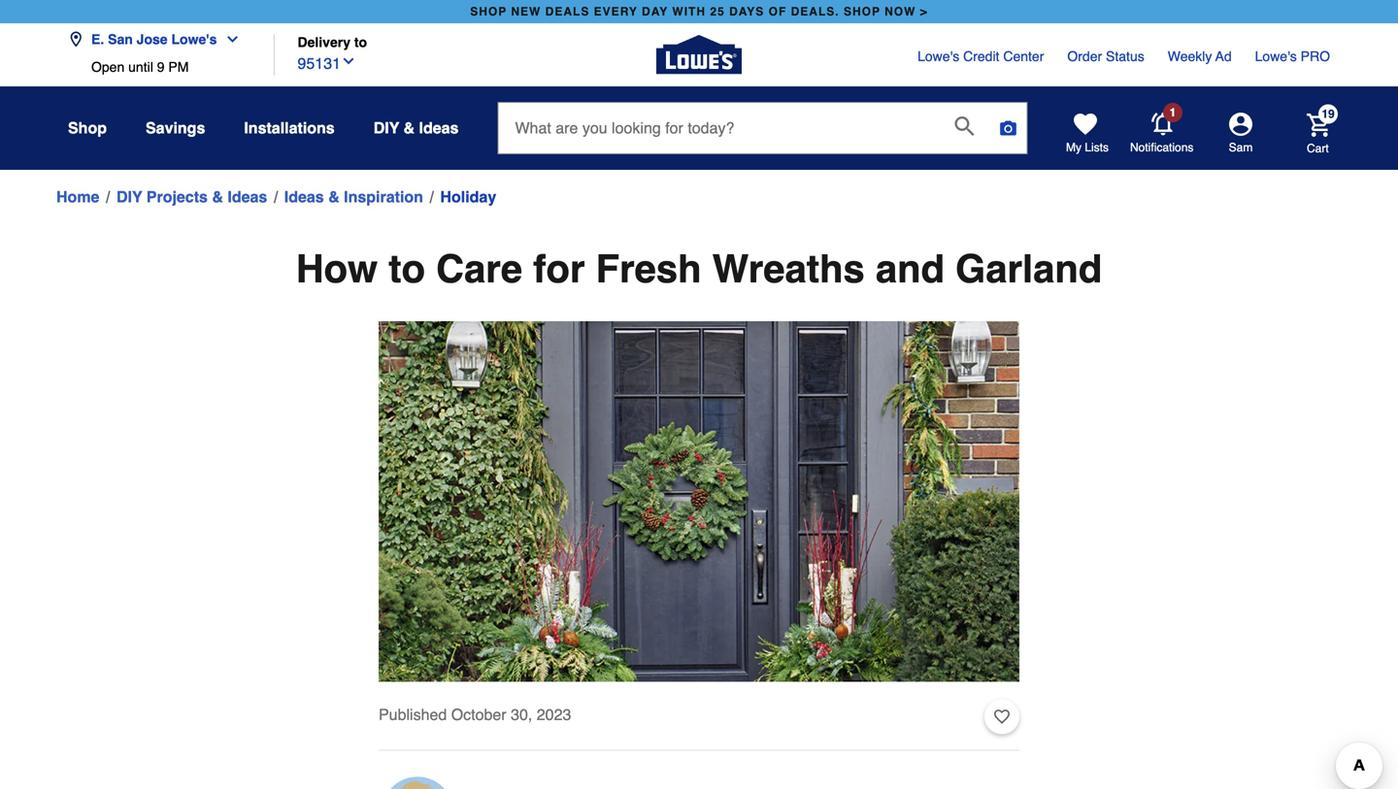 Task type: locate. For each thing, give the bounding box(es) containing it.
chevron down image down delivery to
[[341, 53, 356, 69]]

ideas & inspiration
[[284, 188, 423, 206]]

1 horizontal spatial diy
[[374, 119, 399, 137]]

ideas inside ideas & inspiration link
[[284, 188, 324, 206]]

shop button
[[68, 111, 107, 146]]

lowe's home improvement lists image
[[1074, 113, 1097, 136]]

holiday link
[[440, 185, 496, 209]]

diy inside 'button'
[[374, 119, 399, 137]]

credit
[[964, 49, 1000, 64]]

to
[[354, 34, 367, 50], [389, 247, 425, 291]]

1
[[1170, 106, 1176, 119]]

wreaths
[[713, 247, 865, 291]]

fresh
[[596, 247, 702, 291]]

diy & ideas button
[[374, 111, 459, 146]]

published
[[379, 706, 447, 724]]

to for delivery
[[354, 34, 367, 50]]

2 horizontal spatial lowe's
[[1255, 49, 1297, 64]]

to right 'how'
[[389, 247, 425, 291]]

ideas up holiday on the top left of page
[[419, 119, 459, 137]]

chevron down image inside the 95131 button
[[341, 53, 356, 69]]

open
[[91, 59, 125, 75]]

lowe's for lowe's credit center
[[918, 49, 960, 64]]

& for ideas
[[328, 188, 340, 206]]

lists
[[1085, 141, 1109, 154]]

1 horizontal spatial ideas
[[284, 188, 324, 206]]

lowe's inside e. san jose lowe's button
[[171, 32, 217, 47]]

location image
[[68, 32, 84, 47]]

a navy blue door on a brick home decorated with a fresh wreath and garland. image
[[379, 321, 1020, 682]]

1 horizontal spatial chevron down image
[[341, 53, 356, 69]]

every
[[594, 5, 638, 18]]

ideas down installations button
[[284, 188, 324, 206]]

0 vertical spatial chevron down image
[[217, 32, 240, 47]]

lowe's left credit
[[918, 49, 960, 64]]

30,
[[511, 706, 533, 724]]

& right projects
[[212, 188, 223, 206]]

&
[[404, 119, 415, 137], [212, 188, 223, 206], [328, 188, 340, 206]]

san
[[108, 32, 133, 47]]

1 horizontal spatial &
[[328, 188, 340, 206]]

1 vertical spatial diy
[[116, 188, 142, 206]]

shop left now
[[844, 5, 881, 18]]

ideas right projects
[[228, 188, 267, 206]]

diy
[[374, 119, 399, 137], [116, 188, 142, 206]]

0 horizontal spatial diy
[[116, 188, 142, 206]]

installations
[[244, 119, 335, 137]]

0 horizontal spatial chevron down image
[[217, 32, 240, 47]]

lowe's credit center link
[[918, 47, 1044, 66]]

lowe's left pro
[[1255, 49, 1297, 64]]

diy for diy & ideas
[[374, 119, 399, 137]]

shop new deals every day with 25 days of deals. shop now > link
[[466, 0, 932, 23]]

0 horizontal spatial lowe's
[[171, 32, 217, 47]]

shop
[[470, 5, 507, 18], [844, 5, 881, 18]]

home
[[56, 188, 100, 206]]

shop new deals every day with 25 days of deals. shop now >
[[470, 5, 928, 18]]

sam
[[1229, 141, 1253, 154]]

0 horizontal spatial ideas
[[228, 188, 267, 206]]

e. san jose lowe's
[[91, 32, 217, 47]]

& left inspiration
[[328, 188, 340, 206]]

lowe's pro link
[[1255, 47, 1331, 66]]

0 vertical spatial to
[[354, 34, 367, 50]]

delivery
[[298, 34, 351, 50]]

chevron down image right jose
[[217, 32, 240, 47]]

0 horizontal spatial to
[[354, 34, 367, 50]]

1 horizontal spatial lowe's
[[918, 49, 960, 64]]

to right delivery
[[354, 34, 367, 50]]

ideas
[[419, 119, 459, 137], [228, 188, 267, 206], [284, 188, 324, 206]]

lowe's up pm
[[171, 32, 217, 47]]

9
[[157, 59, 165, 75]]

diy projects & ideas link
[[116, 185, 267, 209]]

chevron down image
[[217, 32, 240, 47], [341, 53, 356, 69]]

published october 30, 2023
[[379, 706, 571, 724]]

delivery to
[[298, 34, 367, 50]]

now
[[885, 5, 916, 18]]

diy left projects
[[116, 188, 142, 206]]

>
[[920, 5, 928, 18]]

savings button
[[146, 111, 205, 146]]

1 horizontal spatial shop
[[844, 5, 881, 18]]

2023
[[537, 706, 571, 724]]

lowe's
[[171, 32, 217, 47], [918, 49, 960, 64], [1255, 49, 1297, 64]]

diy up inspiration
[[374, 119, 399, 137]]

with
[[672, 5, 706, 18]]

1 vertical spatial chevron down image
[[341, 53, 356, 69]]

None search field
[[498, 102, 1028, 172]]

0 vertical spatial diy
[[374, 119, 399, 137]]

center
[[1004, 49, 1044, 64]]

status
[[1106, 49, 1145, 64]]

home link
[[56, 185, 100, 209]]

& up inspiration
[[404, 119, 415, 137]]

deals
[[545, 5, 590, 18]]

lowe's home improvement notification center image
[[1152, 113, 1175, 136]]

Search Query text field
[[499, 103, 940, 153]]

to for how
[[389, 247, 425, 291]]

my lists link
[[1066, 113, 1109, 155]]

2 horizontal spatial &
[[404, 119, 415, 137]]

my
[[1066, 141, 1082, 154]]

shop
[[68, 119, 107, 137]]

order status link
[[1068, 47, 1145, 66]]

1 horizontal spatial to
[[389, 247, 425, 291]]

ideas inside diy & ideas 'button'
[[419, 119, 459, 137]]

0 horizontal spatial shop
[[470, 5, 507, 18]]

shop left the new
[[470, 5, 507, 18]]

& inside 'button'
[[404, 119, 415, 137]]

lowe's inside lowe's credit center link
[[918, 49, 960, 64]]

lowe's pro
[[1255, 49, 1331, 64]]

weekly ad link
[[1168, 47, 1232, 66]]

e. san jose lowe's button
[[68, 20, 248, 59]]

pro
[[1301, 49, 1331, 64]]

installations button
[[244, 111, 335, 146]]

ad
[[1216, 49, 1232, 64]]

lowe's inside the lowe's pro link
[[1255, 49, 1297, 64]]

2 horizontal spatial ideas
[[419, 119, 459, 137]]

october
[[451, 706, 507, 724]]

1 vertical spatial to
[[389, 247, 425, 291]]



Task type: describe. For each thing, give the bounding box(es) containing it.
savings
[[146, 119, 205, 137]]

diy for diy projects & ideas
[[116, 188, 142, 206]]

how
[[296, 247, 378, 291]]

garland
[[956, 247, 1103, 291]]

lowe's for lowe's pro
[[1255, 49, 1297, 64]]

camera image
[[999, 118, 1018, 138]]

for
[[533, 247, 585, 291]]

how to care for fresh wreaths and garland
[[296, 247, 1103, 291]]

until
[[128, 59, 153, 75]]

0 horizontal spatial &
[[212, 188, 223, 206]]

of
[[769, 5, 787, 18]]

open until 9 pm
[[91, 59, 189, 75]]

search image
[[955, 117, 975, 136]]

lowe's home improvement cart image
[[1307, 113, 1331, 137]]

19
[[1322, 107, 1335, 121]]

heart outline image
[[995, 707, 1010, 728]]

projects
[[146, 188, 208, 206]]

my lists
[[1066, 141, 1109, 154]]

& for diy
[[404, 119, 415, 137]]

1 shop from the left
[[470, 5, 507, 18]]

order
[[1068, 49, 1102, 64]]

weekly
[[1168, 49, 1212, 64]]

diy & ideas
[[374, 119, 459, 137]]

weekly ad
[[1168, 49, 1232, 64]]

ideas & inspiration link
[[284, 185, 423, 209]]

deals.
[[791, 5, 840, 18]]

cart
[[1307, 142, 1329, 155]]

pm
[[168, 59, 189, 75]]

day
[[642, 5, 668, 18]]

jose
[[137, 32, 168, 47]]

holiday
[[440, 188, 496, 206]]

e.
[[91, 32, 104, 47]]

diy projects & ideas
[[116, 188, 267, 206]]

ideas inside diy projects & ideas link
[[228, 188, 267, 206]]

2 shop from the left
[[844, 5, 881, 18]]

and
[[876, 247, 945, 291]]

inspiration
[[344, 188, 423, 206]]

95131 button
[[298, 50, 356, 75]]

care
[[436, 247, 523, 291]]

25
[[710, 5, 725, 18]]

lowe's credit center
[[918, 49, 1044, 64]]

sam button
[[1195, 113, 1288, 155]]

new
[[511, 5, 541, 18]]

lowe's home improvement logo image
[[657, 12, 742, 98]]

95131
[[298, 54, 341, 72]]

notifications
[[1130, 141, 1194, 154]]

order status
[[1068, 49, 1145, 64]]

days
[[729, 5, 765, 18]]



Task type: vqa. For each thing, say whether or not it's contained in the screenshot.
CART at the right of the page
yes



